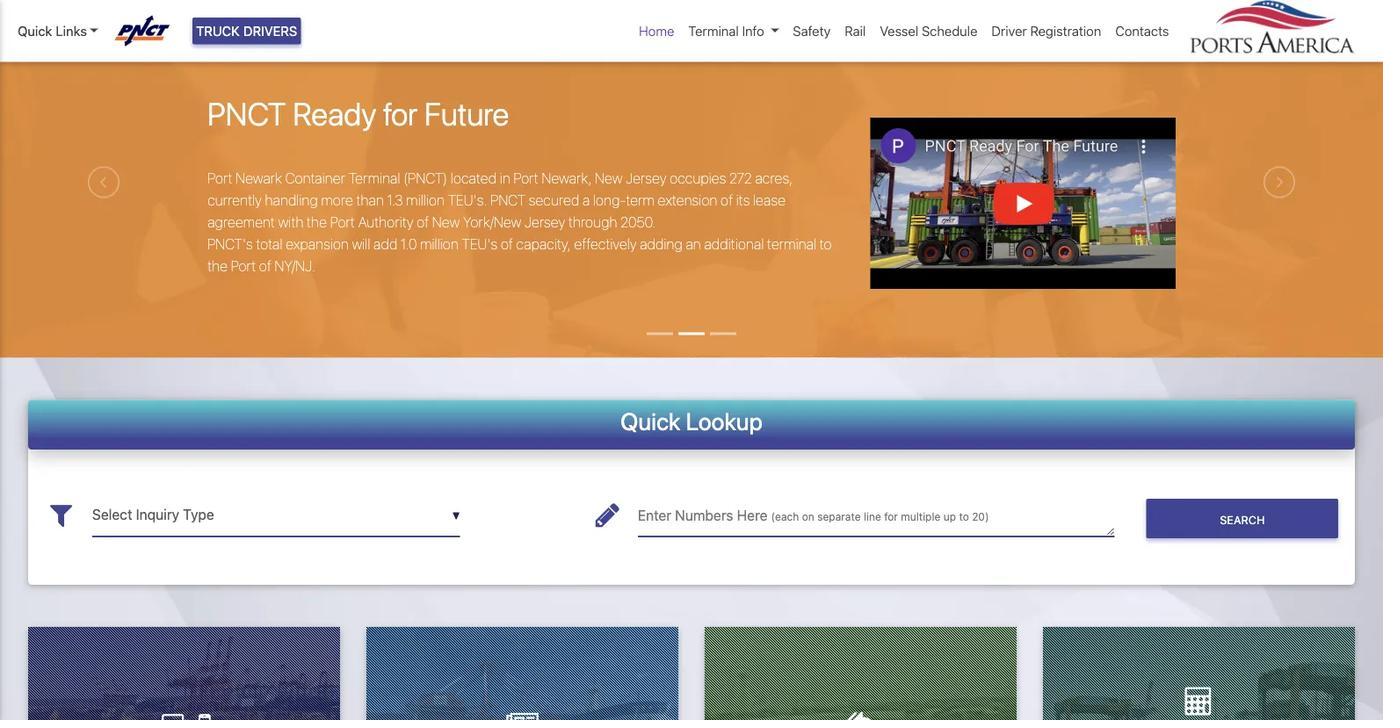 Task type: locate. For each thing, give the bounding box(es) containing it.
new
[[595, 171, 623, 187], [432, 215, 460, 231]]

contacts link
[[1109, 14, 1177, 48]]

port right in
[[514, 171, 539, 187]]

1 vertical spatial terminal
[[349, 171, 400, 187]]

(each
[[772, 512, 799, 524]]

vessel
[[880, 23, 919, 39]]

pnct ready for future
[[208, 95, 509, 132]]

teu's.
[[448, 193, 488, 209]]

0 horizontal spatial jersey
[[525, 215, 566, 231]]

here
[[737, 508, 768, 525]]

1 horizontal spatial quick
[[621, 408, 681, 436]]

0 horizontal spatial terminal
[[349, 171, 400, 187]]

quick left links
[[18, 23, 52, 39]]

pnct
[[208, 95, 286, 132], [491, 193, 526, 209]]

pnct down in
[[491, 193, 526, 209]]

to inside enter numbers here (each on separate line for multiple up to 20)
[[960, 512, 969, 524]]

to
[[820, 237, 832, 253], [960, 512, 969, 524]]

the up expansion
[[307, 215, 327, 231]]

in
[[500, 171, 511, 187]]

to right terminal
[[820, 237, 832, 253]]

quick lookup
[[621, 408, 763, 436]]

multiple
[[901, 512, 941, 524]]

1 vertical spatial for
[[885, 512, 898, 524]]

up
[[944, 512, 957, 524]]

1 horizontal spatial jersey
[[626, 171, 667, 187]]

jersey up term
[[626, 171, 667, 187]]

authority
[[358, 215, 414, 231]]

0 vertical spatial jersey
[[626, 171, 667, 187]]

pnct up newark
[[208, 95, 286, 132]]

the down pnct's
[[208, 259, 228, 275]]

0 vertical spatial terminal
[[689, 23, 739, 39]]

jersey up capacity,
[[525, 215, 566, 231]]

more
[[321, 193, 353, 209]]

jersey
[[626, 171, 667, 187], [525, 215, 566, 231]]

links
[[56, 23, 87, 39]]

located
[[451, 171, 497, 187]]

extension
[[658, 193, 718, 209]]

million right 1.0
[[420, 237, 459, 253]]

of down "york/new"
[[501, 237, 513, 253]]

1 vertical spatial the
[[208, 259, 228, 275]]

will
[[352, 237, 370, 253]]

0 vertical spatial million
[[406, 193, 445, 209]]

for right 'ready'
[[383, 95, 418, 132]]

terminal left info
[[689, 23, 739, 39]]

total
[[256, 237, 283, 253]]

add
[[374, 237, 398, 253]]

1 horizontal spatial pnct
[[491, 193, 526, 209]]

mobile image
[[199, 711, 211, 721]]

0 vertical spatial to
[[820, 237, 832, 253]]

safety
[[793, 23, 831, 39]]

pnct ready for future image
[[0, 7, 1384, 457]]

0 vertical spatial new
[[595, 171, 623, 187]]

than
[[356, 193, 384, 209]]

0 horizontal spatial to
[[820, 237, 832, 253]]

1 vertical spatial million
[[420, 237, 459, 253]]

quick for quick lookup
[[621, 408, 681, 436]]

to right up
[[960, 512, 969, 524]]

handling
[[265, 193, 318, 209]]

future
[[425, 95, 509, 132]]

None text field
[[92, 495, 460, 538]]

1 horizontal spatial for
[[885, 512, 898, 524]]

1 vertical spatial to
[[960, 512, 969, 524]]

of
[[721, 193, 733, 209], [417, 215, 429, 231], [501, 237, 513, 253], [259, 259, 271, 275]]

terminal up than at the top left of the page
[[349, 171, 400, 187]]

new down teu's.
[[432, 215, 460, 231]]

(pnct)
[[404, 171, 448, 187]]

registration
[[1031, 23, 1102, 39]]

enter
[[638, 508, 672, 525]]

None text field
[[638, 495, 1115, 538]]

port up currently
[[208, 171, 233, 187]]

0 horizontal spatial quick
[[18, 23, 52, 39]]

0 vertical spatial the
[[307, 215, 327, 231]]

with
[[278, 215, 304, 231]]

million down (pnct)
[[406, 193, 445, 209]]

new up long-
[[595, 171, 623, 187]]

alert
[[0, 0, 1384, 7]]

currently
[[208, 193, 262, 209]]

the
[[307, 215, 327, 231], [208, 259, 228, 275]]

pnct's
[[208, 237, 253, 253]]

1.0
[[401, 237, 417, 253]]

quick for quick links
[[18, 23, 52, 39]]

1 horizontal spatial to
[[960, 512, 969, 524]]

terminal
[[689, 23, 739, 39], [349, 171, 400, 187]]

for
[[383, 95, 418, 132], [885, 512, 898, 524]]

1 vertical spatial quick
[[621, 408, 681, 436]]

port newark container terminal (pnct) located in port newark, new jersey occupies 272 acres, currently handling more than 1.3 million teu's.                                 pnct secured a long-term extension of its lease agreement with the port authority of new york/new jersey through 2050. pnct's total expansion will add 1.0 million teu's of capacity,                                 effectively adding an additional terminal to the port of ny/nj.
[[208, 171, 832, 275]]

on
[[802, 512, 815, 524]]

quick left "lookup"
[[621, 408, 681, 436]]

container
[[285, 171, 346, 187]]

of up 1.0
[[417, 215, 429, 231]]

0 horizontal spatial pnct
[[208, 95, 286, 132]]

quick links link
[[18, 21, 98, 41]]

port
[[208, 171, 233, 187], [514, 171, 539, 187], [330, 215, 355, 231], [231, 259, 256, 275]]

1 horizontal spatial the
[[307, 215, 327, 231]]

0 vertical spatial pnct
[[208, 95, 286, 132]]

driver registration link
[[985, 14, 1109, 48]]

for right 'line'
[[885, 512, 898, 524]]

adding
[[640, 237, 683, 253]]

1 vertical spatial pnct
[[491, 193, 526, 209]]

million
[[406, 193, 445, 209], [420, 237, 459, 253]]

0 horizontal spatial new
[[432, 215, 460, 231]]

driver
[[992, 23, 1028, 39]]

quick
[[18, 23, 52, 39], [621, 408, 681, 436]]

0 horizontal spatial for
[[383, 95, 418, 132]]

0 vertical spatial quick
[[18, 23, 52, 39]]

1 vertical spatial jersey
[[525, 215, 566, 231]]

newark
[[236, 171, 282, 187]]

info
[[742, 23, 765, 39]]



Task type: describe. For each thing, give the bounding box(es) containing it.
quick links
[[18, 23, 87, 39]]

rail link
[[838, 14, 873, 48]]

capacity,
[[517, 237, 571, 253]]

0 horizontal spatial the
[[208, 259, 228, 275]]

of down the total on the left top of the page
[[259, 259, 271, 275]]

1.3
[[387, 193, 403, 209]]

safety link
[[786, 14, 838, 48]]

vessel schedule
[[880, 23, 978, 39]]

vessel schedule link
[[873, 14, 985, 48]]

through
[[569, 215, 618, 231]]

teu's
[[462, 237, 498, 253]]

secured
[[529, 193, 580, 209]]

newark,
[[542, 171, 592, 187]]

occupies
[[670, 171, 727, 187]]

1 horizontal spatial new
[[595, 171, 623, 187]]

contacts
[[1116, 23, 1170, 39]]

york/new
[[463, 215, 522, 231]]

terminal info link
[[682, 14, 786, 48]]

272
[[730, 171, 752, 187]]

lease
[[753, 193, 786, 209]]

expansion
[[286, 237, 349, 253]]

driver registration
[[992, 23, 1102, 39]]

truck
[[196, 23, 240, 39]]

home link
[[632, 14, 682, 48]]

long-
[[593, 193, 626, 209]]

terminal info
[[689, 23, 765, 39]]

ready
[[293, 95, 377, 132]]

effectively
[[575, 237, 637, 253]]

port down "more"
[[330, 215, 355, 231]]

1 horizontal spatial terminal
[[689, 23, 739, 39]]

2050.
[[621, 215, 656, 231]]

additional
[[705, 237, 764, 253]]

separate
[[818, 512, 861, 524]]

its
[[736, 193, 750, 209]]

port down pnct's
[[231, 259, 256, 275]]

to inside port newark container terminal (pnct) located in port newark, new jersey occupies 272 acres, currently handling more than 1.3 million teu's.                                 pnct secured a long-term extension of its lease agreement with the port authority of new york/new jersey through 2050. pnct's total expansion will add 1.0 million teu's of capacity,                                 effectively adding an additional terminal to the port of ny/nj.
[[820, 237, 832, 253]]

20)
[[972, 512, 990, 524]]

agreement
[[208, 215, 275, 231]]

a
[[583, 193, 590, 209]]

truck drivers
[[196, 23, 297, 39]]

terminal
[[768, 237, 817, 253]]

term
[[626, 193, 655, 209]]

enter numbers here (each on separate line for multiple up to 20)
[[638, 508, 990, 525]]

schedule
[[922, 23, 978, 39]]

▼
[[452, 511, 460, 523]]

line
[[864, 512, 882, 524]]

search
[[1221, 514, 1265, 527]]

drivers
[[243, 23, 297, 39]]

of left its
[[721, 193, 733, 209]]

pnct inside port newark container terminal (pnct) located in port newark, new jersey occupies 272 acres, currently handling more than 1.3 million teu's.                                 pnct secured a long-term extension of its lease agreement with the port authority of new york/new jersey through 2050. pnct's total expansion will add 1.0 million teu's of capacity,                                 effectively adding an additional terminal to the port of ny/nj.
[[491, 193, 526, 209]]

home
[[639, 23, 675, 39]]

1 vertical spatial new
[[432, 215, 460, 231]]

numbers
[[675, 508, 734, 525]]

terminal inside port newark container terminal (pnct) located in port newark, new jersey occupies 272 acres, currently handling more than 1.3 million teu's.                                 pnct secured a long-term extension of its lease agreement with the port authority of new york/new jersey through 2050. pnct's total expansion will add 1.0 million teu's of capacity,                                 effectively adding an additional terminal to the port of ny/nj.
[[349, 171, 400, 187]]

an
[[686, 237, 701, 253]]

acres,
[[756, 171, 793, 187]]

search button
[[1147, 500, 1339, 540]]

rail
[[845, 23, 866, 39]]

truck drivers link
[[193, 18, 301, 44]]

lookup
[[686, 408, 763, 436]]

0 vertical spatial for
[[383, 95, 418, 132]]

for inside enter numbers here (each on separate line for multiple up to 20)
[[885, 512, 898, 524]]

ny/nj.
[[275, 259, 315, 275]]



Task type: vqa. For each thing, say whether or not it's contained in the screenshot.
the top to
yes



